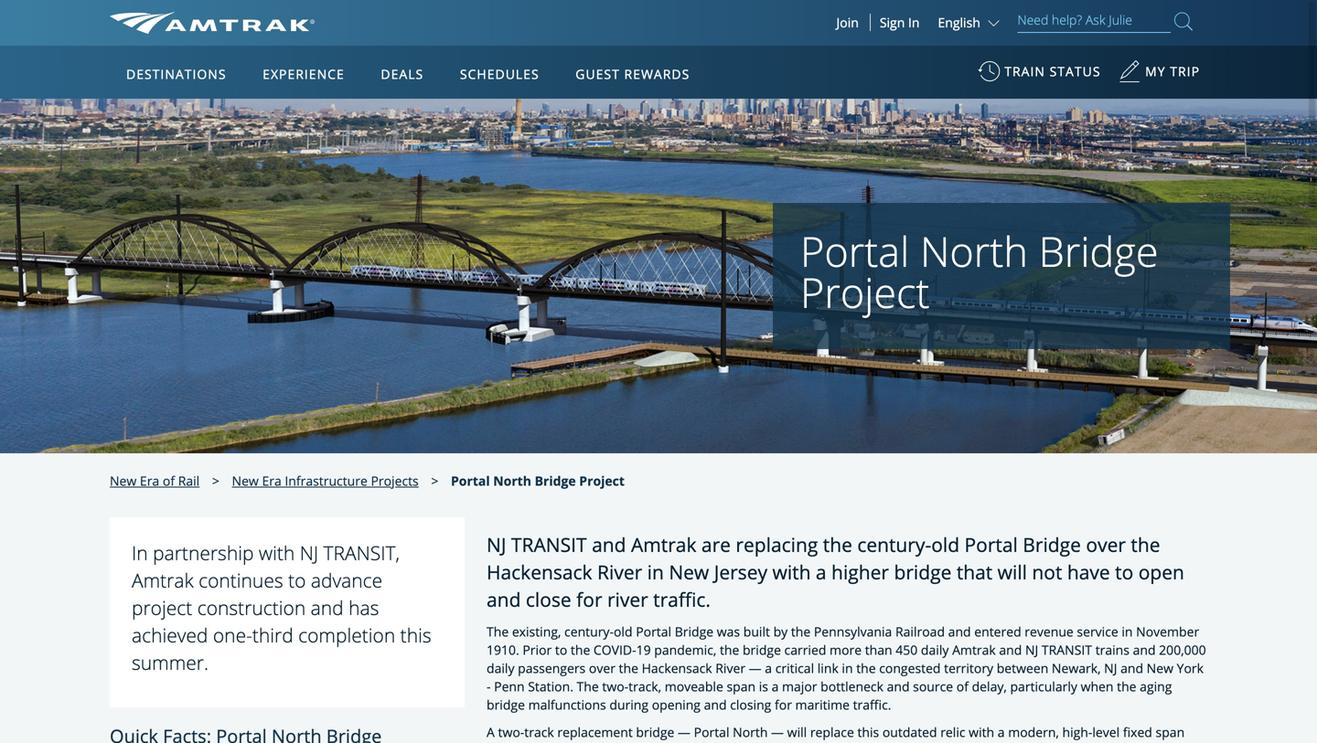 Task type: vqa. For each thing, say whether or not it's contained in the screenshot.
the right span
yes



Task type: describe. For each thing, give the bounding box(es) containing it.
the inside the a two-track replacement bridge — portal north — will replace this outdated relic with a modern, high-level fixed span that does not open or close, eliminating the movable components and risk of malfunction. the new bridge will rise mor
[[727, 743, 746, 744]]

when
[[1081, 678, 1114, 696]]

high-
[[1063, 724, 1093, 742]]

the up november
[[1131, 532, 1160, 558]]

century- inside the existing, century-old portal bridge was built by the pennsylvania railroad and entered revenue service in november 1910. prior to the covid-19 pandemic, the bridge carried more than 450 daily amtrak and nj transit trains and 200,000 daily passengers over the hackensack river — a critical link in the congested territory between newark, nj and new york - penn station. the two-track, moveable span is a major bottleneck and source of delay, particularly when the aging bridge malfunctions during opening and closing for maritime traffic.
[[564, 624, 614, 641]]

replacement
[[557, 724, 633, 742]]

have
[[1067, 559, 1110, 586]]

source
[[913, 678, 953, 696]]

bridge down penn
[[487, 697, 525, 714]]

link
[[818, 660, 839, 678]]

a inside nj transit and amtrak are replacing the century-old portal bridge over the hackensack river in new jersey with a higher bridge that will not have to open and close for river traffic.
[[816, 559, 827, 586]]

span inside the existing, century-old portal bridge was built by the pennsylvania railroad and entered revenue service in november 1910. prior to the covid-19 pandemic, the bridge carried more than 450 daily amtrak and nj transit trains and 200,000 daily passengers over the hackensack river — a critical link in the congested territory between newark, nj and new york - penn station. the two-track, moveable span is a major bottleneck and source of delay, particularly when the aging bridge malfunctions during opening and closing for maritime traffic.
[[727, 678, 756, 696]]

open inside nj transit and amtrak are replacing the century-old portal bridge over the hackensack river in new jersey with a higher bridge that will not have to open and close for river traffic.
[[1139, 559, 1185, 586]]

continues
[[199, 568, 283, 594]]

open inside the a two-track replacement bridge — portal north — will replace this outdated relic with a modern, high-level fixed span that does not open or close, eliminating the movable components and risk of malfunction. the new bridge will rise mor
[[570, 743, 600, 744]]

that inside the a two-track replacement bridge — portal north — will replace this outdated relic with a modern, high-level fixed span that does not open or close, eliminating the movable components and risk of malfunction. the new bridge will rise mor
[[487, 743, 511, 744]]

and down trains
[[1121, 660, 1144, 678]]

summer.
[[132, 650, 209, 676]]

hackensack inside nj transit and amtrak are replacing the century-old portal bridge over the hackensack river in new jersey with a higher bridge that will not have to open and close for river traffic.
[[487, 559, 592, 586]]

experience
[[263, 65, 345, 83]]

1 vertical spatial the
[[577, 678, 599, 696]]

guest
[[576, 65, 620, 83]]

with inside in partnership with nj transit, amtrak continues to advance project construction and has achieved one-third completion this summer.
[[259, 540, 295, 566]]

critical
[[776, 660, 814, 678]]

north inside the a two-track replacement bridge — portal north — will replace this outdated relic with a modern, high-level fixed span that does not open or close, eliminating the movable components and risk of malfunction. the new bridge will rise mor
[[733, 724, 768, 742]]

transit,
[[323, 540, 400, 566]]

replacing
[[736, 532, 818, 558]]

new
[[1053, 743, 1078, 744]]

old inside the existing, century-old portal bridge was built by the pennsylvania railroad and entered revenue service in november 1910. prior to the covid-19 pandemic, the bridge carried more than 450 daily amtrak and nj transit trains and 200,000 daily passengers over the hackensack river — a critical link in the congested territory between newark, nj and new york - penn station. the two-track, moveable span is a major bottleneck and source of delay, particularly when the aging bridge malfunctions during opening and closing for maritime traffic.
[[614, 624, 633, 641]]

2 horizontal spatial —
[[771, 724, 784, 742]]

guest rewards button
[[568, 48, 697, 100]]

in inside banner
[[908, 14, 920, 31]]

was
[[717, 624, 740, 641]]

0 horizontal spatial —
[[678, 724, 691, 742]]

opening
[[652, 697, 701, 714]]

nj transit and amtrak are replacing the century-old portal bridge over the hackensack river in new jersey with a higher bridge that will not have to open and close for river traffic.
[[487, 532, 1185, 613]]

rail
[[178, 473, 200, 490]]

1 vertical spatial daily
[[487, 660, 515, 678]]

more
[[830, 642, 862, 659]]

construction
[[197, 595, 306, 621]]

and up river
[[592, 532, 626, 558]]

banner containing join
[[0, 0, 1317, 422]]

malfunction.
[[949, 743, 1024, 744]]

track
[[524, 724, 554, 742]]

1 horizontal spatial project
[[800, 264, 930, 320]]

third
[[252, 623, 293, 649]]

nj inside in partnership with nj transit, amtrak continues to advance project construction and has achieved one-third completion this summer.
[[300, 540, 318, 566]]

0 vertical spatial portal north bridge project
[[800, 223, 1159, 320]]

new era infrastructure projects
[[232, 473, 419, 490]]

200,000
[[1159, 642, 1206, 659]]

the left aging
[[1117, 678, 1137, 696]]

bridge inside nj transit and amtrak are replacing the century-old portal bridge over the hackensack river in new jersey with a higher bridge that will not have to open and close for river traffic.
[[894, 559, 952, 586]]

not inside nj transit and amtrak are replacing the century-old portal bridge over the hackensack river in new jersey with a higher bridge that will not have to open and close for river traffic.
[[1032, 559, 1062, 586]]

outdated
[[883, 724, 937, 742]]

new inside the existing, century-old portal bridge was built by the pennsylvania railroad and entered revenue service in november 1910. prior to the covid-19 pandemic, the bridge carried more than 450 daily amtrak and nj transit trains and 200,000 daily passengers over the hackensack river — a critical link in the congested territory between newark, nj and new york - penn station. the two-track, moveable span is a major bottleneck and source of delay, particularly when the aging bridge malfunctions during opening and closing for maritime traffic.
[[1147, 660, 1174, 678]]

to inside in partnership with nj transit, amtrak continues to advance project construction and has achieved one-third completion this summer.
[[288, 568, 306, 594]]

schedules
[[460, 65, 539, 83]]

portal north bridge project link
[[451, 473, 625, 490]]

in inside nj transit and amtrak are replacing the century-old portal bridge over the hackensack river in new jersey with a higher bridge that will not have to open and close for river traffic.
[[647, 559, 664, 586]]

eliminating
[[657, 743, 723, 744]]

this inside the a two-track replacement bridge — portal north — will replace this outdated relic with a modern, high-level fixed span that does not open or close, eliminating the movable components and risk of malfunction. the new bridge will rise mor
[[858, 724, 879, 742]]

passengers
[[518, 660, 586, 678]]

completion
[[298, 623, 395, 649]]

advance
[[311, 568, 383, 594]]

penn
[[494, 678, 525, 696]]

closing
[[730, 697, 772, 714]]

my
[[1146, 63, 1166, 80]]

does
[[514, 743, 543, 744]]

replace
[[810, 724, 854, 742]]

a two-track replacement bridge — portal north — will replace this outdated relic with a modern, high-level fixed span that does not open or close, eliminating the movable components and risk of malfunction. the new bridge will rise mor
[[487, 724, 1203, 744]]

projects
[[371, 473, 419, 490]]

trip
[[1170, 63, 1200, 80]]

2 horizontal spatial will
[[1123, 743, 1142, 744]]

will inside nj transit and amtrak are replacing the century-old portal bridge over the hackensack river in new jersey with a higher bridge that will not have to open and close for river traffic.
[[998, 559, 1027, 586]]

two- inside the existing, century-old portal bridge was built by the pennsylvania railroad and entered revenue service in november 1910. prior to the covid-19 pandemic, the bridge carried more than 450 daily amtrak and nj transit trains and 200,000 daily passengers over the hackensack river — a critical link in the congested territory between newark, nj and new york - penn station. the two-track, moveable span is a major bottleneck and source of delay, particularly when the aging bridge malfunctions during opening and closing for maritime traffic.
[[602, 678, 629, 696]]

in partnership with nj transit, amtrak continues to advance project construction and has achieved one-third completion this summer.
[[132, 540, 431, 676]]

rise
[[1146, 743, 1167, 744]]

service
[[1077, 624, 1119, 641]]

or
[[604, 743, 617, 744]]

2 vertical spatial in
[[842, 660, 853, 678]]

higher
[[832, 559, 889, 586]]

and down moveable
[[704, 697, 727, 714]]

for inside nj transit and amtrak are replacing the century-old portal bridge over the hackensack river in new jersey with a higher bridge that will not have to open and close for river traffic.
[[576, 587, 602, 613]]

a up is
[[765, 660, 772, 678]]

and up 'between'
[[999, 642, 1022, 659]]

new era infrastructure projects link
[[232, 473, 419, 490]]

0 horizontal spatial project
[[579, 473, 625, 490]]

1 vertical spatial portal north bridge project
[[451, 473, 625, 490]]

particularly
[[1010, 678, 1078, 696]]

than
[[865, 642, 893, 659]]

components
[[804, 743, 879, 744]]

is
[[759, 678, 768, 696]]

project
[[132, 595, 192, 621]]

portal inside the a two-track replacement bridge — portal north — will replace this outdated relic with a modern, high-level fixed span that does not open or close, eliminating the movable components and risk of malfunction. the new bridge will rise mor
[[694, 724, 730, 742]]

bridge up close,
[[636, 724, 675, 742]]

sign in
[[880, 14, 920, 31]]

york
[[1177, 660, 1204, 678]]

over inside the existing, century-old portal bridge was built by the pennsylvania railroad and entered revenue service in november 1910. prior to the covid-19 pandemic, the bridge carried more than 450 daily amtrak and nj transit trains and 200,000 daily passengers over the hackensack river — a critical link in the congested territory between newark, nj and new york - penn station. the two-track, moveable span is a major bottleneck and source of delay, particularly when the aging bridge malfunctions during opening and closing for maritime traffic.
[[589, 660, 616, 678]]

my trip button
[[1119, 54, 1200, 99]]

between
[[997, 660, 1049, 678]]

this inside in partnership with nj transit, amtrak continues to advance project construction and has achieved one-third completion this summer.
[[400, 623, 431, 649]]

risk
[[909, 743, 930, 744]]

not inside the a two-track replacement bridge — portal north — will replace this outdated relic with a modern, high-level fixed span that does not open or close, eliminating the movable components and risk of malfunction. the new bridge will rise mor
[[546, 743, 566, 744]]

track,
[[629, 678, 661, 696]]

with inside the a two-track replacement bridge — portal north — will replace this outdated relic with a modern, high-level fixed span that does not open or close, eliminating the movable components and risk of malfunction. the new bridge will rise mor
[[969, 724, 995, 742]]

old inside nj transit and amtrak are replacing the century-old portal bridge over the hackensack river in new jersey with a higher bridge that will not have to open and close for river traffic.
[[931, 532, 960, 558]]

450
[[896, 642, 918, 659]]

achieved
[[132, 623, 208, 649]]

for inside the existing, century-old portal bridge was built by the pennsylvania railroad and entered revenue service in november 1910. prior to the covid-19 pandemic, the bridge carried more than 450 daily amtrak and nj transit trains and 200,000 daily passengers over the hackensack river — a critical link in the congested territory between newark, nj and new york - penn station. the two-track, moveable span is a major bottleneck and source of delay, particularly when the aging bridge malfunctions during opening and closing for maritime traffic.
[[775, 697, 792, 714]]

november
[[1136, 624, 1200, 641]]

the up passengers
[[571, 642, 590, 659]]

new inside nj transit and amtrak are replacing the century-old portal bridge over the hackensack river in new jersey with a higher bridge that will not have to open and close for river traffic.
[[669, 559, 709, 586]]

experience button
[[255, 48, 352, 100]]

bridge inside nj transit and amtrak are replacing the century-old portal bridge over the hackensack river in new jersey with a higher bridge that will not have to open and close for river traffic.
[[1023, 532, 1081, 558]]

level
[[1093, 724, 1120, 742]]

close,
[[620, 743, 653, 744]]

traffic. inside the existing, century-old portal bridge was built by the pennsylvania railroad and entered revenue service in november 1910. prior to the covid-19 pandemic, the bridge carried more than 450 daily amtrak and nj transit trains and 200,000 daily passengers over the hackensack river — a critical link in the congested territory between newark, nj and new york - penn station. the two-track, moveable span is a major bottleneck and source of delay, particularly when the aging bridge malfunctions during opening and closing for maritime traffic.
[[853, 697, 892, 714]]

newark,
[[1052, 660, 1101, 678]]

my trip
[[1146, 63, 1200, 80]]

0 horizontal spatial north
[[493, 473, 531, 490]]

1910.
[[487, 642, 519, 659]]



Task type: locate. For each thing, give the bounding box(es) containing it.
the up the higher
[[823, 532, 853, 558]]

the down covid-
[[619, 660, 638, 678]]

congested
[[879, 660, 941, 678]]

banner
[[0, 0, 1317, 422]]

a
[[487, 724, 495, 742]]

not down track
[[546, 743, 566, 744]]

1 vertical spatial not
[[546, 743, 566, 744]]

trains
[[1096, 642, 1130, 659]]

revenue
[[1025, 624, 1074, 641]]

river
[[607, 587, 648, 613]]

2 horizontal spatial the
[[1027, 743, 1049, 744]]

hackensack
[[487, 559, 592, 586], [642, 660, 712, 678]]

0 vertical spatial open
[[1139, 559, 1185, 586]]

this up components
[[858, 724, 879, 742]]

1 vertical spatial transit
[[1042, 642, 1092, 659]]

new down are
[[669, 559, 709, 586]]

has
[[349, 595, 379, 621]]

major
[[782, 678, 817, 696]]

new
[[110, 473, 137, 490], [232, 473, 259, 490], [669, 559, 709, 586], [1147, 660, 1174, 678]]

0 horizontal spatial century-
[[564, 624, 614, 641]]

span inside the a two-track replacement bridge — portal north — will replace this outdated relic with a modern, high-level fixed span that does not open or close, eliminating the movable components and risk of malfunction. the new bridge will rise mor
[[1156, 724, 1185, 742]]

and left close
[[487, 587, 521, 613]]

transit inside the existing, century-old portal bridge was built by the pennsylvania railroad and entered revenue service in november 1910. prior to the covid-19 pandemic, the bridge carried more than 450 daily amtrak and nj transit trains and 200,000 daily passengers over the hackensack river — a critical link in the congested territory between newark, nj and new york - penn station. the two-track, moveable span is a major bottleneck and source of delay, particularly when the aging bridge malfunctions during opening and closing for maritime traffic.
[[1042, 642, 1092, 659]]

0 horizontal spatial open
[[570, 743, 600, 744]]

daily
[[921, 642, 949, 659], [487, 660, 515, 678]]

0 horizontal spatial to
[[288, 568, 306, 594]]

relic
[[941, 724, 966, 742]]

the
[[823, 532, 853, 558], [1131, 532, 1160, 558], [791, 624, 811, 641], [571, 642, 590, 659], [720, 642, 740, 659], [619, 660, 638, 678], [856, 660, 876, 678], [1117, 678, 1137, 696], [727, 743, 746, 744]]

entered
[[975, 624, 1022, 641]]

1 vertical spatial span
[[1156, 724, 1185, 742]]

and inside the a two-track replacement bridge — portal north — will replace this outdated relic with a modern, high-level fixed span that does not open or close, eliminating the movable components and risk of malfunction. the new bridge will rise mor
[[882, 743, 905, 744]]

bridge down 'built'
[[743, 642, 781, 659]]

0 vertical spatial in
[[647, 559, 664, 586]]

1 horizontal spatial this
[[858, 724, 879, 742]]

1 horizontal spatial era
[[262, 473, 282, 490]]

— inside the existing, century-old portal bridge was built by the pennsylvania railroad and entered revenue service in november 1910. prior to the covid-19 pandemic, the bridge carried more than 450 daily amtrak and nj transit trains and 200,000 daily passengers over the hackensack river — a critical link in the congested territory between newark, nj and new york - penn station. the two-track, moveable span is a major bottleneck and source of delay, particularly when the aging bridge malfunctions during opening and closing for maritime traffic.
[[749, 660, 762, 678]]

station.
[[528, 678, 574, 696]]

and down outdated at the right bottom
[[882, 743, 905, 744]]

pandemic,
[[654, 642, 717, 659]]

amtrak left are
[[631, 532, 697, 558]]

0 horizontal spatial in
[[132, 540, 148, 566]]

with inside nj transit and amtrak are replacing the century-old portal bridge over the hackensack river in new jersey with a higher bridge that will not have to open and close for river traffic.
[[773, 559, 811, 586]]

that down a
[[487, 743, 511, 744]]

-
[[487, 678, 491, 696]]

0 horizontal spatial of
[[163, 473, 175, 490]]

1 horizontal spatial over
[[1086, 532, 1126, 558]]

1 horizontal spatial with
[[773, 559, 811, 586]]

0 horizontal spatial span
[[727, 678, 756, 696]]

and inside in partnership with nj transit, amtrak continues to advance project construction and has achieved one-third completion this summer.
[[311, 595, 344, 621]]

to inside nj transit and amtrak are replacing the century-old portal bridge over the hackensack river in new jersey with a higher bridge that will not have to open and close for river traffic.
[[1115, 559, 1134, 586]]

old up railroad
[[931, 532, 960, 558]]

2 era from the left
[[262, 473, 282, 490]]

0 vertical spatial in
[[908, 14, 920, 31]]

open
[[1139, 559, 1185, 586], [570, 743, 600, 744]]

1 vertical spatial in
[[132, 540, 148, 566]]

0 horizontal spatial old
[[614, 624, 633, 641]]

0 horizontal spatial hackensack
[[487, 559, 592, 586]]

century- up the higher
[[857, 532, 931, 558]]

status
[[1050, 63, 1101, 80]]

a left the higher
[[816, 559, 827, 586]]

daily down railroad
[[921, 642, 949, 659]]

malfunctions
[[528, 697, 606, 714]]

1 vertical spatial of
[[957, 678, 969, 696]]

0 vertical spatial for
[[576, 587, 602, 613]]

the left 'movable'
[[727, 743, 746, 744]]

partnership
[[153, 540, 254, 566]]

nj inside nj transit and amtrak are replacing the century-old portal bridge over the hackensack river in new jersey with a higher bridge that will not have to open and close for river traffic.
[[487, 532, 506, 558]]

0 vertical spatial transit
[[511, 532, 587, 558]]

over down covid-
[[589, 660, 616, 678]]

in up trains
[[1122, 624, 1133, 641]]

to right have
[[1115, 559, 1134, 586]]

1 era from the left
[[140, 473, 159, 490]]

1 horizontal spatial —
[[749, 660, 762, 678]]

amtrak
[[631, 532, 697, 558], [132, 568, 194, 594], [952, 642, 996, 659]]

0 vertical spatial north
[[920, 223, 1028, 279]]

over up have
[[1086, 532, 1126, 558]]

of down the territory
[[957, 678, 969, 696]]

by
[[774, 624, 788, 641]]

0 horizontal spatial not
[[546, 743, 566, 744]]

open up november
[[1139, 559, 1185, 586]]

hackensack up close
[[487, 559, 592, 586]]

1 horizontal spatial two-
[[602, 678, 629, 696]]

1 horizontal spatial hackensack
[[642, 660, 712, 678]]

1 horizontal spatial will
[[998, 559, 1027, 586]]

new era of rail link
[[110, 473, 200, 490]]

the down the "than" at right bottom
[[856, 660, 876, 678]]

2 vertical spatial amtrak
[[952, 642, 996, 659]]

one-
[[213, 623, 252, 649]]

portal north bridge project
[[800, 223, 1159, 320], [451, 473, 625, 490]]

of down relic
[[933, 743, 945, 744]]

daily down 1910. on the left bottom
[[487, 660, 515, 678]]

0 horizontal spatial daily
[[487, 660, 515, 678]]

and down november
[[1133, 642, 1156, 659]]

amtrak inside in partnership with nj transit, amtrak continues to advance project construction and has achieved one-third completion this summer.
[[132, 568, 194, 594]]

close
[[526, 587, 571, 613]]

not left have
[[1032, 559, 1062, 586]]

span up closing
[[727, 678, 756, 696]]

two- up the during
[[602, 678, 629, 696]]

traffic. up pandemic, at the bottom of page
[[653, 587, 711, 613]]

0 vertical spatial project
[[800, 264, 930, 320]]

to up passengers
[[555, 642, 567, 659]]

delay,
[[972, 678, 1007, 696]]

span
[[727, 678, 756, 696], [1156, 724, 1185, 742]]

traffic. inside nj transit and amtrak are replacing the century-old portal bridge over the hackensack river in new jersey with a higher bridge that will not have to open and close for river traffic.
[[653, 587, 711, 613]]

0 horizontal spatial river
[[597, 559, 642, 586]]

0 vertical spatial span
[[727, 678, 756, 696]]

century- inside nj transit and amtrak are replacing the century-old portal bridge over the hackensack river in new jersey with a higher bridge that will not have to open and close for river traffic.
[[857, 532, 931, 558]]

amtrak inside the existing, century-old portal bridge was built by the pennsylvania railroad and entered revenue service in november 1910. prior to the covid-19 pandemic, the bridge carried more than 450 daily amtrak and nj transit trains and 200,000 daily passengers over the hackensack river — a critical link in the congested territory between newark, nj and new york - penn station. the two-track, moveable span is a major bottleneck and source of delay, particularly when the aging bridge malfunctions during opening and closing for maritime traffic.
[[952, 642, 996, 659]]

will down fixed
[[1123, 743, 1142, 744]]

moveable
[[665, 678, 723, 696]]

0 vertical spatial amtrak
[[631, 532, 697, 558]]

1 vertical spatial will
[[787, 724, 807, 742]]

1 vertical spatial river
[[716, 660, 746, 678]]

1 horizontal spatial the
[[577, 678, 599, 696]]

river inside nj transit and amtrak are replacing the century-old portal bridge over the hackensack river in new jersey with a higher bridge that will not have to open and close for river traffic.
[[597, 559, 642, 586]]

with up 'malfunction.'
[[969, 724, 995, 742]]

project
[[800, 264, 930, 320], [579, 473, 625, 490]]

modern,
[[1008, 724, 1059, 742]]

hackensack inside the existing, century-old portal bridge was built by the pennsylvania railroad and entered revenue service in november 1910. prior to the covid-19 pandemic, the bridge carried more than 450 daily amtrak and nj transit trains and 200,000 daily passengers over the hackensack river — a critical link in the congested territory between newark, nj and new york - penn station. the two-track, moveable span is a major bottleneck and source of delay, particularly when the aging bridge malfunctions during opening and closing for maritime traffic.
[[642, 660, 712, 678]]

and
[[592, 532, 626, 558], [487, 587, 521, 613], [311, 595, 344, 621], [948, 624, 971, 641], [999, 642, 1022, 659], [1133, 642, 1156, 659], [1121, 660, 1144, 678], [887, 678, 910, 696], [704, 697, 727, 714], [882, 743, 905, 744]]

traffic. down 'bottleneck'
[[853, 697, 892, 714]]

0 vertical spatial traffic.
[[653, 587, 711, 613]]

Please enter your search item search field
[[1018, 9, 1171, 33]]

1 horizontal spatial river
[[716, 660, 746, 678]]

transit up newark,
[[1042, 642, 1092, 659]]

amtrak image
[[110, 12, 315, 34]]

0 vertical spatial river
[[597, 559, 642, 586]]

and up the territory
[[948, 624, 971, 641]]

application
[[178, 153, 617, 409]]

— up eliminating
[[678, 724, 691, 742]]

the
[[487, 624, 509, 641], [577, 678, 599, 696], [1027, 743, 1049, 744]]

the down modern,
[[1027, 743, 1049, 744]]

1 horizontal spatial amtrak
[[631, 532, 697, 558]]

open down replacement
[[570, 743, 600, 744]]

join
[[837, 14, 859, 31]]

nj
[[487, 532, 506, 558], [300, 540, 318, 566], [1026, 642, 1039, 659], [1104, 660, 1117, 678]]

0 vertical spatial will
[[998, 559, 1027, 586]]

0 horizontal spatial two-
[[498, 724, 524, 742]]

1 horizontal spatial to
[[555, 642, 567, 659]]

the existing, century-old portal bridge was built by the pennsylvania railroad and entered revenue service in november 1910. prior to the covid-19 pandemic, the bridge carried more than 450 daily amtrak and nj transit trains and 200,000 daily passengers over the hackensack river — a critical link in the congested territory between newark, nj and new york - penn station. the two-track, moveable span is a major bottleneck and source of delay, particularly when the aging bridge malfunctions during opening and closing for maritime traffic.
[[487, 624, 1206, 714]]

are
[[702, 532, 731, 558]]

of inside the a two-track replacement bridge — portal north — will replace this outdated relic with a modern, high-level fixed span that does not open or close, eliminating the movable components and risk of malfunction. the new bridge will rise mor
[[933, 743, 945, 744]]

aging
[[1140, 678, 1172, 696]]

1 vertical spatial old
[[614, 624, 633, 641]]

carried
[[785, 642, 826, 659]]

portal inside nj transit and amtrak are replacing the century-old portal bridge over the hackensack river in new jersey with a higher bridge that will not have to open and close for river traffic.
[[965, 532, 1018, 558]]

english button
[[938, 14, 1004, 31]]

to inside the existing, century-old portal bridge was built by the pennsylvania railroad and entered revenue service in november 1910. prior to the covid-19 pandemic, the bridge carried more than 450 daily amtrak and nj transit trains and 200,000 daily passengers over the hackensack river — a critical link in the congested territory between newark, nj and new york - penn station. the two-track, moveable span is a major bottleneck and source of delay, particularly when the aging bridge malfunctions during opening and closing for maritime traffic.
[[555, 642, 567, 659]]

0 vertical spatial two-
[[602, 678, 629, 696]]

a right is
[[772, 678, 779, 696]]

in right sign
[[908, 14, 920, 31]]

for left river
[[576, 587, 602, 613]]

1 horizontal spatial of
[[933, 743, 945, 744]]

1 vertical spatial amtrak
[[132, 568, 194, 594]]

for down 'major'
[[775, 697, 792, 714]]

that inside nj transit and amtrak are replacing the century-old portal bridge over the hackensack river in new jersey with a higher bridge that will not have to open and close for river traffic.
[[957, 559, 993, 586]]

during
[[610, 697, 649, 714]]

2 horizontal spatial of
[[957, 678, 969, 696]]

and down congested
[[887, 678, 910, 696]]

sign in button
[[880, 14, 920, 31]]

railroad
[[896, 624, 945, 641]]

a up 'malfunction.'
[[998, 724, 1005, 742]]

two-
[[602, 678, 629, 696], [498, 724, 524, 742]]

hackensack down pandemic, at the bottom of page
[[642, 660, 712, 678]]

over inside nj transit and amtrak are replacing the century-old portal bridge over the hackensack river in new jersey with a higher bridge that will not have to open and close for river traffic.
[[1086, 532, 1126, 558]]

era left infrastructure
[[262, 473, 282, 490]]

that
[[957, 559, 993, 586], [487, 743, 511, 744]]

0 horizontal spatial the
[[487, 624, 509, 641]]

new era of rail
[[110, 473, 200, 490]]

0 vertical spatial hackensack
[[487, 559, 592, 586]]

2 vertical spatial will
[[1123, 743, 1142, 744]]

nj up 'between'
[[1026, 642, 1039, 659]]

0 horizontal spatial era
[[140, 473, 159, 490]]

bridge inside the existing, century-old portal bridge was built by the pennsylvania railroad and entered revenue service in november 1910. prior to the covid-19 pandemic, the bridge carried more than 450 daily amtrak and nj transit trains and 200,000 daily passengers over the hackensack river — a critical link in the congested territory between newark, nj and new york - penn station. the two-track, moveable span is a major bottleneck and source of delay, particularly when the aging bridge malfunctions during opening and closing for maritime traffic.
[[675, 624, 714, 641]]

to
[[1115, 559, 1134, 586], [288, 568, 306, 594], [555, 642, 567, 659]]

river up river
[[597, 559, 642, 586]]

new right rail
[[232, 473, 259, 490]]

1 horizontal spatial daily
[[921, 642, 949, 659]]

2 vertical spatial north
[[733, 724, 768, 742]]

old up covid-
[[614, 624, 633, 641]]

that up entered
[[957, 559, 993, 586]]

two- inside the a two-track replacement bridge — portal north — will replace this outdated relic with a modern, high-level fixed span that does not open or close, eliminating the movable components and risk of malfunction. the new bridge will rise mor
[[498, 724, 524, 742]]

0 vertical spatial the
[[487, 624, 509, 641]]

1 vertical spatial project
[[579, 473, 625, 490]]

0 vertical spatial of
[[163, 473, 175, 490]]

bridge up railroad
[[894, 559, 952, 586]]

in up river
[[647, 559, 664, 586]]

nj down trains
[[1104, 660, 1117, 678]]

0 horizontal spatial that
[[487, 743, 511, 744]]

0 vertical spatial century-
[[857, 532, 931, 558]]

0 horizontal spatial over
[[589, 660, 616, 678]]

the down the "was"
[[720, 642, 740, 659]]

1 vertical spatial this
[[858, 724, 879, 742]]

deals button
[[374, 48, 431, 100]]

2 horizontal spatial north
[[920, 223, 1028, 279]]

prior
[[523, 642, 552, 659]]

transit up close
[[511, 532, 587, 558]]

1 horizontal spatial century-
[[857, 532, 931, 558]]

of inside the existing, century-old portal bridge was built by the pennsylvania railroad and entered revenue service in november 1910. prior to the covid-19 pandemic, the bridge carried more than 450 daily amtrak and nj transit trains and 200,000 daily passengers over the hackensack river — a critical link in the congested territory between newark, nj and new york - penn station. the two-track, moveable span is a major bottleneck and source of delay, particularly when the aging bridge malfunctions during opening and closing for maritime traffic.
[[957, 678, 969, 696]]

territory
[[944, 660, 994, 678]]

two- up does on the left bottom of the page
[[498, 724, 524, 742]]

new up aging
[[1147, 660, 1174, 678]]

— up is
[[749, 660, 762, 678]]

amtrak inside nj transit and amtrak are replacing the century-old portal bridge over the hackensack river in new jersey with a higher bridge that will not have to open and close for river traffic.
[[631, 532, 697, 558]]

this right completion
[[400, 623, 431, 649]]

in down more
[[842, 660, 853, 678]]

century- up covid-
[[564, 624, 614, 641]]

1 vertical spatial for
[[775, 697, 792, 714]]

0 vertical spatial over
[[1086, 532, 1126, 558]]

0 vertical spatial this
[[400, 623, 431, 649]]

and down advance
[[311, 595, 344, 621]]

guest rewards
[[576, 65, 690, 83]]

river
[[597, 559, 642, 586], [716, 660, 746, 678]]

existing,
[[512, 624, 561, 641]]

a inside the a two-track replacement bridge — portal north — will replace this outdated relic with a modern, high-level fixed span that does not open or close, eliminating the movable components and risk of malfunction. the new bridge will rise mor
[[998, 724, 1005, 742]]

2 vertical spatial of
[[933, 743, 945, 744]]

1 vertical spatial hackensack
[[642, 660, 712, 678]]

0 vertical spatial old
[[931, 532, 960, 558]]

amtrak up the territory
[[952, 642, 996, 659]]

1 horizontal spatial open
[[1139, 559, 1185, 586]]

to left advance
[[288, 568, 306, 594]]

1 vertical spatial traffic.
[[853, 697, 892, 714]]

pennsylvania
[[814, 624, 892, 641]]

0 vertical spatial not
[[1032, 559, 1062, 586]]

1 horizontal spatial north
[[733, 724, 768, 742]]

portal inside the existing, century-old portal bridge was built by the pennsylvania railroad and entered revenue service in november 1910. prior to the covid-19 pandemic, the bridge carried more than 450 daily amtrak and nj transit trains and 200,000 daily passengers over the hackensack river — a critical link in the congested territory between newark, nj and new york - penn station. the two-track, moveable span is a major bottleneck and source of delay, particularly when the aging bridge malfunctions during opening and closing for maritime traffic.
[[636, 624, 672, 641]]

1 vertical spatial north
[[493, 473, 531, 490]]

0 horizontal spatial with
[[259, 540, 295, 566]]

2 horizontal spatial amtrak
[[952, 642, 996, 659]]

regions map image
[[178, 153, 617, 409]]

covid-
[[594, 642, 636, 659]]

2 vertical spatial the
[[1027, 743, 1049, 744]]

era for infrastructure
[[262, 473, 282, 490]]

1 vertical spatial that
[[487, 743, 511, 744]]

destinations
[[126, 65, 226, 83]]

bridge down level
[[1081, 743, 1119, 744]]

span up rise
[[1156, 724, 1185, 742]]

with
[[259, 540, 295, 566], [773, 559, 811, 586], [969, 724, 995, 742]]

will up 'movable'
[[787, 724, 807, 742]]

nj up advance
[[300, 540, 318, 566]]

search icon image
[[1175, 9, 1193, 34]]

1 horizontal spatial traffic.
[[853, 697, 892, 714]]

1 vertical spatial open
[[570, 743, 600, 744]]

1 horizontal spatial in
[[842, 660, 853, 678]]

bridge
[[1039, 223, 1159, 279], [535, 473, 576, 490], [1023, 532, 1081, 558], [675, 624, 714, 641]]

river down the "was"
[[716, 660, 746, 678]]

the up carried
[[791, 624, 811, 641]]

0 horizontal spatial traffic.
[[653, 587, 711, 613]]

1 horizontal spatial portal north bridge project
[[800, 223, 1159, 320]]

built
[[744, 624, 770, 641]]

in up 'project'
[[132, 540, 148, 566]]

1 vertical spatial in
[[1122, 624, 1133, 641]]

north
[[920, 223, 1028, 279], [493, 473, 531, 490], [733, 724, 768, 742]]

bridge
[[894, 559, 952, 586], [743, 642, 781, 659], [487, 697, 525, 714], [636, 724, 675, 742], [1081, 743, 1119, 744]]

transit inside nj transit and amtrak are replacing the century-old portal bridge over the hackensack river in new jersey with a higher bridge that will not have to open and close for river traffic.
[[511, 532, 587, 558]]

of left rail
[[163, 473, 175, 490]]

nj down portal north bridge project link
[[487, 532, 506, 558]]

era for of
[[140, 473, 159, 490]]

sign
[[880, 14, 905, 31]]

transit
[[511, 532, 587, 558], [1042, 642, 1092, 659]]

over
[[1086, 532, 1126, 558], [589, 660, 616, 678]]

for
[[576, 587, 602, 613], [775, 697, 792, 714]]

schedules link
[[453, 46, 547, 99]]

1 vertical spatial two-
[[498, 724, 524, 742]]

infrastructure
[[285, 473, 368, 490]]

old
[[931, 532, 960, 558], [614, 624, 633, 641]]

era left rail
[[140, 473, 159, 490]]

0 horizontal spatial transit
[[511, 532, 587, 558]]

the up 1910. on the left bottom
[[487, 624, 509, 641]]

1 horizontal spatial that
[[957, 559, 993, 586]]

1 horizontal spatial not
[[1032, 559, 1062, 586]]

amtrak up 'project'
[[132, 568, 194, 594]]

join button
[[826, 14, 871, 31]]

in inside in partnership with nj transit, amtrak continues to advance project construction and has achieved one-third completion this summer.
[[132, 540, 148, 566]]

fixed
[[1123, 724, 1153, 742]]

with up continues
[[259, 540, 295, 566]]

0 vertical spatial daily
[[921, 642, 949, 659]]

deals
[[381, 65, 424, 83]]

the up malfunctions in the bottom left of the page
[[577, 678, 599, 696]]

1 horizontal spatial in
[[908, 14, 920, 31]]

new left rail
[[110, 473, 137, 490]]

river inside the existing, century-old portal bridge was built by the pennsylvania railroad and entered revenue service in november 1910. prior to the covid-19 pandemic, the bridge carried more than 450 daily amtrak and nj transit trains and 200,000 daily passengers over the hackensack river — a critical link in the congested territory between newark, nj and new york - penn station. the two-track, moveable span is a major bottleneck and source of delay, particularly when the aging bridge malfunctions during opening and closing for maritime traffic.
[[716, 660, 746, 678]]

with down replacing
[[773, 559, 811, 586]]

19
[[636, 642, 651, 659]]

— up 'movable'
[[771, 724, 784, 742]]

0 horizontal spatial amtrak
[[132, 568, 194, 594]]

will up entered
[[998, 559, 1027, 586]]

the inside the a two-track replacement bridge — portal north — will replace this outdated relic with a modern, high-level fixed span that does not open or close, eliminating the movable components and risk of malfunction. the new bridge will rise mor
[[1027, 743, 1049, 744]]



